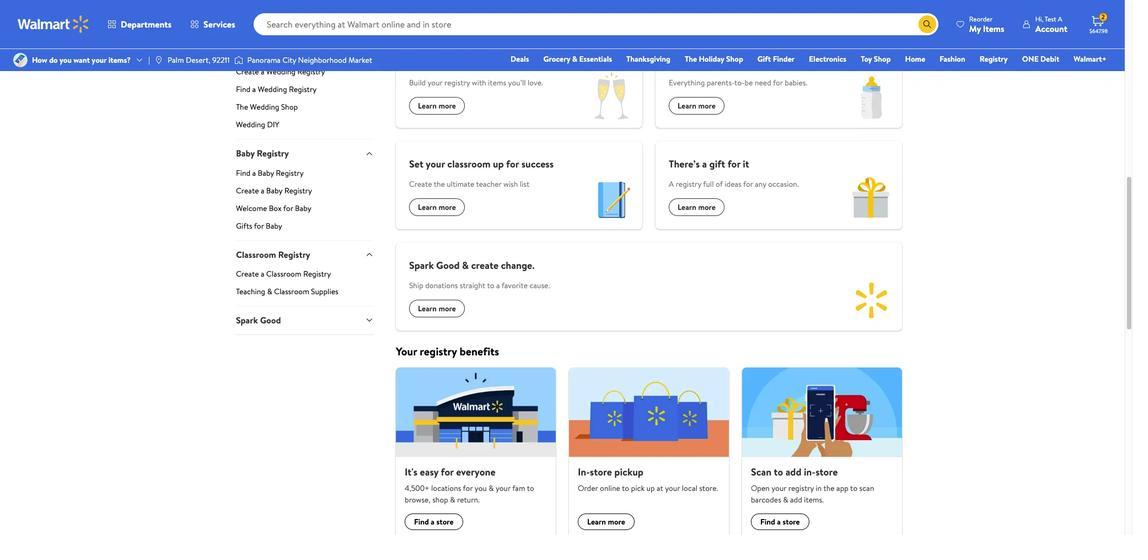 Task type: describe. For each thing, give the bounding box(es) containing it.
registry down find a baby registry link
[[284, 185, 312, 196]]

0 vertical spatial add
[[786, 465, 802, 479]]

ideas
[[725, 179, 742, 190]]

reorder
[[970, 14, 993, 23]]

learn inside in-store pickup list item
[[587, 517, 606, 528]]

learn more for a
[[678, 202, 716, 213]]

scan to add in-store list item
[[736, 368, 909, 536]]

more for good
[[439, 303, 456, 314]]

the for the holiday shop
[[685, 53, 697, 65]]

how do you want your items?
[[32, 55, 131, 66]]

find down baby registry
[[236, 168, 251, 179]]

ship
[[409, 280, 423, 291]]

bundle
[[722, 56, 752, 69]]

full
[[703, 179, 714, 190]]

wedding diy link
[[236, 119, 374, 139]]

one
[[1022, 53, 1039, 65]]

& right the shop
[[450, 495, 455, 506]]

find a store for to
[[761, 517, 800, 528]]

cheers
[[409, 56, 440, 69]]

everyone
[[456, 465, 496, 479]]

a right 'select'
[[428, 13, 434, 28]]

everything parents-to-be need for babies.
[[669, 77, 808, 88]]

items
[[983, 22, 1005, 34]]

donations
[[425, 280, 458, 291]]

more for to
[[439, 100, 456, 111]]

learn more button for the
[[669, 97, 725, 115]]

4,500+
[[405, 483, 429, 494]]

thanksgiving
[[627, 53, 671, 65]]

a left gift
[[702, 157, 707, 171]]

welcome
[[236, 203, 267, 214]]

welcome box for baby
[[236, 203, 312, 214]]

home link
[[900, 53, 931, 65]]

wedding left diy
[[236, 119, 265, 130]]

for the new bundle of joy
[[669, 56, 779, 69]]

registries
[[236, 10, 284, 25]]

in-
[[804, 465, 816, 479]]

& left create
[[462, 259, 469, 272]]

fashion link
[[935, 53, 971, 65]]

cause.
[[530, 280, 550, 291]]

cheers to the happy couple. build your registry with items you'll love. learn more. image
[[582, 67, 643, 128]]

straight
[[460, 280, 486, 291]]

find a store for easy
[[414, 517, 454, 528]]

essentials
[[579, 53, 612, 65]]

the left ultimate
[[434, 179, 445, 190]]

city
[[282, 55, 296, 66]]

select
[[396, 13, 426, 28]]

to right app
[[851, 483, 858, 494]]

it's
[[405, 465, 418, 479]]

new
[[702, 56, 720, 69]]

create a wedding registry
[[236, 66, 325, 77]]

good for spark good
[[260, 314, 281, 327]]

to-
[[735, 77, 745, 88]]

there's
[[669, 157, 700, 171]]

learn more for good
[[418, 303, 456, 314]]

neighborhood
[[298, 55, 347, 66]]

pickup
[[615, 465, 644, 479]]

wish
[[504, 179, 518, 190]]

walmart image
[[18, 15, 89, 33]]

app
[[837, 483, 849, 494]]

a inside list item
[[777, 517, 781, 528]]

grocery & essentials
[[544, 53, 612, 65]]

happy
[[470, 56, 497, 69]]

set your classroom up for success& create change. create the ultimate teacher wish list. learn more. image
[[582, 169, 643, 229]]

create a baby registry link
[[236, 185, 374, 201]]

for
[[669, 56, 683, 69]]

wedding registry button
[[236, 38, 374, 66]]

0 horizontal spatial up
[[493, 157, 504, 171]]

learn for for
[[678, 100, 697, 111]]

Search search field
[[254, 13, 939, 35]]

 image for how
[[13, 53, 28, 67]]

change.
[[501, 259, 535, 272]]

the wedding shop
[[236, 102, 298, 113]]

baby for gifts
[[266, 220, 282, 232]]

the left happy
[[454, 56, 468, 69]]

how
[[32, 55, 47, 66]]

& down everyone
[[489, 483, 494, 494]]

for right gifts
[[254, 220, 264, 232]]

there's a gift for it
[[669, 157, 749, 171]]

classroom for a
[[266, 269, 301, 280]]

be
[[745, 77, 753, 88]]

debit
[[1041, 53, 1060, 65]]

desert,
[[186, 55, 211, 66]]

baby for create
[[266, 185, 283, 196]]

the right the for in the top of the page
[[686, 56, 700, 69]]

search icon image
[[923, 20, 932, 29]]

departments
[[121, 18, 172, 30]]

couple
[[499, 56, 528, 69]]

registry up create a baby registry
[[276, 168, 304, 179]]

items
[[488, 77, 506, 88]]

panorama city neighborhood market
[[247, 55, 372, 66]]

create
[[471, 259, 499, 272]]

for up wish
[[506, 157, 519, 171]]

fam
[[512, 483, 525, 494]]

do
[[49, 55, 58, 66]]

teaching & classroom supplies link
[[236, 286, 374, 306]]

your right set
[[426, 157, 445, 171]]

registry up cheers to the happy couple
[[436, 13, 474, 28]]

local
[[682, 483, 698, 494]]

shop for the holiday shop
[[726, 53, 743, 65]]

order
[[578, 483, 598, 494]]

learn more for the
[[678, 100, 716, 111]]

Walmart Site-Wide search field
[[254, 13, 939, 35]]

with
[[472, 77, 486, 88]]

0 horizontal spatial you
[[60, 55, 72, 66]]

create for create a classroom registry
[[236, 269, 259, 280]]

& right teaching
[[267, 286, 272, 297]]

registry up create a wedding registry
[[272, 46, 304, 58]]

home
[[905, 53, 926, 65]]

a down find a baby registry
[[261, 185, 264, 196]]

create for create a wedding registry
[[236, 66, 259, 77]]

2
[[1102, 12, 1105, 22]]

deals
[[511, 53, 529, 65]]

find inside the 'it's easy for everyone' list item
[[414, 517, 429, 528]]

baby inside "baby registry" dropdown button
[[236, 147, 255, 160]]

pick
[[631, 483, 645, 494]]

& right grocery
[[572, 53, 578, 65]]

the for the wedding shop
[[236, 102, 248, 113]]

services button
[[181, 11, 245, 38]]

any
[[755, 179, 767, 190]]

teaching
[[236, 286, 265, 297]]

to right scan
[[774, 465, 783, 479]]

learn more button for a
[[669, 199, 725, 216]]

registry down panorama city neighborhood market
[[297, 66, 325, 77]]

wedding inside 'dropdown button'
[[236, 46, 270, 58]]

gift
[[710, 157, 725, 171]]

scan
[[751, 465, 772, 479]]

your
[[396, 344, 417, 359]]

for left it
[[728, 157, 741, 171]]

a down panorama on the top left
[[261, 66, 264, 77]]

create for create the ultimate teacher wish list
[[409, 179, 432, 190]]

you inside the 'it's easy for everyone 4,500+ locations for you & your fam to browse, shop & return.'
[[475, 483, 487, 494]]

0 horizontal spatial a
[[669, 179, 674, 190]]

$647.98
[[1090, 27, 1108, 35]]

scan
[[860, 483, 874, 494]]

in-
[[578, 465, 590, 479]]

build your registry with items you'll love.
[[409, 77, 543, 88]]

list containing it's easy for everyone
[[389, 368, 909, 536]]

teacher
[[476, 179, 502, 190]]

a registry full of ideas for any occasion.
[[669, 179, 799, 190]]

panorama
[[247, 55, 281, 66]]

thanksgiving link
[[622, 53, 676, 65]]

wedding down city
[[266, 66, 296, 77]]

a inside hi, test a account
[[1058, 14, 1063, 23]]

registry right your on the bottom of the page
[[420, 344, 457, 359]]

spark for spark good
[[236, 314, 258, 327]]

it's easy for everyone list item
[[389, 368, 563, 536]]

up inside in-store pickup order online to pick up at your local store.
[[647, 483, 655, 494]]

learn for there's
[[678, 202, 697, 213]]

walmart+ link
[[1069, 53, 1112, 65]]

create for create a baby registry
[[236, 185, 259, 196]]

barcodes
[[751, 495, 781, 506]]

wedding up wedding diy
[[250, 102, 279, 113]]

more for the
[[698, 100, 716, 111]]

gift finder
[[758, 53, 795, 65]]

wedding registry
[[236, 46, 304, 58]]

your right build
[[428, 77, 443, 88]]

0 horizontal spatial of
[[716, 179, 723, 190]]

your inside the 'it's easy for everyone 4,500+ locations for you & your fam to browse, shop & return.'
[[496, 483, 511, 494]]



Task type: locate. For each thing, give the bounding box(es) containing it.
services
[[204, 18, 235, 30]]

1 horizontal spatial the
[[685, 53, 697, 65]]

store down scan to add in-store open your registry in the app to scan barcodes & add items.
[[783, 517, 800, 528]]

1 vertical spatial the
[[236, 102, 248, 113]]

spark down teaching
[[236, 314, 258, 327]]

registry down items
[[980, 53, 1008, 65]]

0 vertical spatial up
[[493, 157, 504, 171]]

success
[[522, 157, 554, 171]]

fashion
[[940, 53, 966, 65]]

learn more button down everything on the right
[[669, 97, 725, 115]]

find a wedding registry
[[236, 84, 317, 95]]

classroom registry
[[236, 249, 310, 261]]

learn more button down ultimate
[[409, 199, 465, 216]]

registry down create a wedding registry link
[[289, 84, 317, 95]]

toy shop
[[861, 53, 891, 65]]

classroom inside create a classroom registry link
[[266, 269, 301, 280]]

spark good & create change.
[[409, 259, 535, 272]]

more down online
[[608, 517, 625, 528]]

0 horizontal spatial shop
[[281, 102, 298, 113]]

welcome box for baby link
[[236, 203, 374, 218]]

classroom for &
[[274, 286, 309, 297]]

for the new bundle of joy. everything parents-to-be need for babies. learn more image
[[842, 67, 902, 128]]

add
[[786, 465, 802, 479], [790, 495, 802, 506]]

more down ultimate
[[439, 202, 456, 213]]

baby inside welcome box for baby link
[[295, 203, 312, 214]]

diy
[[267, 119, 279, 130]]

your up the barcodes
[[772, 483, 787, 494]]

baby up create a baby registry
[[258, 168, 274, 179]]

gifts
[[236, 220, 252, 232]]

1 vertical spatial add
[[790, 495, 802, 506]]

more down "full" at top
[[698, 202, 716, 213]]

baby inside find a baby registry link
[[258, 168, 274, 179]]

1 find a store from the left
[[414, 517, 454, 528]]

1 vertical spatial up
[[647, 483, 655, 494]]

learn more down the donations
[[418, 303, 456, 314]]

for up return.
[[463, 483, 473, 494]]

for right need
[[773, 77, 783, 88]]

benefits
[[460, 344, 499, 359]]

my
[[970, 22, 981, 34]]

babies.
[[785, 77, 808, 88]]

learn more button for good
[[409, 300, 465, 318]]

0 vertical spatial the
[[685, 53, 697, 65]]

create up teaching
[[236, 269, 259, 280]]

learn down order
[[587, 517, 606, 528]]

your left fam
[[496, 483, 511, 494]]

finder
[[773, 53, 795, 65]]

a up the wedding shop
[[252, 84, 256, 95]]

there's a gift for it. a registry full of ideas for any occasion. learn more. image
[[842, 169, 902, 229]]

find a store inside the 'it's easy for everyone' list item
[[414, 517, 454, 528]]

learn more inside in-store pickup list item
[[587, 517, 625, 528]]

list
[[520, 179, 530, 190]]

classroom down "create a classroom registry"
[[274, 286, 309, 297]]

1 vertical spatial spark
[[236, 314, 258, 327]]

up up teacher
[[493, 157, 504, 171]]

0 vertical spatial classroom
[[236, 249, 276, 261]]

learn for spark
[[418, 303, 437, 314]]

1 vertical spatial a
[[669, 179, 674, 190]]

find up the wedding shop
[[236, 84, 251, 95]]

for
[[773, 77, 783, 88], [506, 157, 519, 171], [728, 157, 741, 171], [743, 179, 753, 190], [283, 203, 293, 214], [254, 220, 264, 232], [441, 465, 454, 479], [463, 483, 473, 494]]

wedding right 92211
[[236, 46, 270, 58]]

store.
[[699, 483, 718, 494]]

easy
[[420, 465, 439, 479]]

electronics
[[809, 53, 847, 65]]

more for a
[[698, 202, 716, 213]]

baby inside gifts for baby link
[[266, 220, 282, 232]]

you up return.
[[475, 483, 487, 494]]

for left the any in the right of the page
[[743, 179, 753, 190]]

wedding up the wedding shop
[[258, 84, 287, 95]]

store inside the 'it's easy for everyone' list item
[[437, 517, 454, 528]]

your right want
[[92, 55, 107, 66]]

learn more button down "full" at top
[[669, 199, 725, 216]]

0 horizontal spatial find a store
[[414, 517, 454, 528]]

learn more for your
[[418, 202, 456, 213]]

a down the shop
[[431, 517, 435, 528]]

good down teaching & classroom supplies
[[260, 314, 281, 327]]

1 horizontal spatial of
[[754, 56, 764, 69]]

good up the donations
[[436, 259, 460, 272]]

learn for cheers
[[418, 100, 437, 111]]

0 horizontal spatial  image
[[13, 53, 28, 67]]

your inside scan to add in-store open your registry in the app to scan barcodes & add items.
[[772, 483, 787, 494]]

it
[[743, 157, 749, 171]]

shop inside toy shop link
[[874, 53, 891, 65]]

classroom
[[236, 249, 276, 261], [266, 269, 301, 280], [274, 286, 309, 297]]

find a store inside the 'scan to add in-store' list item
[[761, 517, 800, 528]]

online
[[600, 483, 620, 494]]

registry left with
[[445, 77, 470, 88]]

classroom registry button
[[236, 240, 374, 269]]

learn more button down the donations
[[409, 300, 465, 318]]

the holiday shop
[[685, 53, 743, 65]]

grocery & essentials link
[[539, 53, 617, 65]]

store inside scan to add in-store open your registry in the app to scan barcodes & add items.
[[816, 465, 838, 479]]

learn down there's
[[678, 202, 697, 213]]

 image
[[234, 55, 243, 66]]

spark inside "spark good" dropdown button
[[236, 314, 258, 327]]

your inside in-store pickup order online to pick up at your local store.
[[665, 483, 680, 494]]

a up teaching
[[261, 269, 264, 280]]

create up welcome
[[236, 185, 259, 196]]

create down panorama on the top left
[[236, 66, 259, 77]]

holiday
[[699, 53, 725, 65]]

shop down find a wedding registry link
[[281, 102, 298, 113]]

1 horizontal spatial you
[[475, 483, 487, 494]]

baby down "create a baby registry" link
[[295, 203, 312, 214]]

1 horizontal spatial spark
[[409, 259, 434, 272]]

baby for find
[[258, 168, 274, 179]]

good for spark good & create change.
[[436, 259, 460, 272]]

spark for spark good & create change.
[[409, 259, 434, 272]]

need
[[755, 77, 772, 88]]

 image for palm
[[154, 56, 163, 65]]

1 horizontal spatial find a store
[[761, 517, 800, 528]]

learn down ship on the left
[[418, 303, 437, 314]]

add left items. at the right of the page
[[790, 495, 802, 506]]

shop for the wedding shop
[[281, 102, 298, 113]]

favorite
[[502, 280, 528, 291]]

of right "full" at top
[[716, 179, 723, 190]]

0 horizontal spatial the
[[236, 102, 248, 113]]

store
[[590, 465, 612, 479], [816, 465, 838, 479], [437, 517, 454, 528], [783, 517, 800, 528]]

registry
[[436, 13, 474, 28], [445, 77, 470, 88], [676, 179, 702, 190], [420, 344, 457, 359], [789, 483, 814, 494]]

to right "straight"
[[487, 280, 495, 291]]

shop
[[726, 53, 743, 65], [874, 53, 891, 65], [281, 102, 298, 113]]

store down the shop
[[437, 517, 454, 528]]

items?
[[108, 55, 131, 66]]

registry left "full" at top
[[676, 179, 702, 190]]

learn more button down build
[[409, 97, 465, 115]]

0 vertical spatial you
[[60, 55, 72, 66]]

spark good
[[236, 314, 281, 327]]

more down the build your registry with items you'll love.
[[439, 100, 456, 111]]

a left favorite
[[496, 280, 500, 291]]

more down parents-
[[698, 100, 716, 111]]

learn more down "full" at top
[[678, 202, 716, 213]]

learn for set
[[418, 202, 437, 213]]

test
[[1045, 14, 1057, 23]]

more inside in-store pickup list item
[[608, 517, 625, 528]]

2 $647.98
[[1090, 12, 1108, 35]]

learn more down everything on the right
[[678, 100, 716, 111]]

cheers to the happy couple
[[409, 56, 528, 69]]

find a store down the barcodes
[[761, 517, 800, 528]]

to left the 'pick'
[[622, 483, 629, 494]]

classroom down gifts for baby
[[236, 249, 276, 261]]

2 horizontal spatial shop
[[874, 53, 891, 65]]

store up online
[[590, 465, 612, 479]]

to right cheers
[[442, 56, 451, 69]]

classroom inside teaching & classroom supplies link
[[274, 286, 309, 297]]

spark
[[409, 259, 434, 272], [236, 314, 258, 327]]

classroom
[[447, 157, 491, 171]]

learn more button
[[409, 97, 465, 115], [669, 97, 725, 115], [409, 199, 465, 216], [669, 199, 725, 216], [409, 300, 465, 318]]

0 vertical spatial spark
[[409, 259, 434, 272]]

wedding
[[236, 46, 270, 58], [266, 66, 296, 77], [258, 84, 287, 95], [250, 102, 279, 113], [236, 119, 265, 130]]

to inside in-store pickup order online to pick up at your local store.
[[622, 483, 629, 494]]

your right "at"
[[665, 483, 680, 494]]

2 vertical spatial classroom
[[274, 286, 309, 297]]

2 find a store from the left
[[761, 517, 800, 528]]

more for your
[[439, 202, 456, 213]]

learn more down online
[[587, 517, 625, 528]]

learn down set
[[418, 202, 437, 213]]

scan to add in-store open your registry in the app to scan barcodes & add items.
[[751, 465, 874, 506]]

& inside scan to add in-store open your registry in the app to scan barcodes & add items.
[[783, 495, 788, 506]]

1 horizontal spatial  image
[[154, 56, 163, 65]]

find down the barcodes
[[761, 517, 775, 528]]

in-store pickup list item
[[563, 368, 736, 536]]

gift
[[758, 53, 771, 65]]

0 vertical spatial good
[[436, 259, 460, 272]]

1 horizontal spatial up
[[647, 483, 655, 494]]

registry up supplies
[[303, 269, 331, 280]]

baby inside "create a baby registry" link
[[266, 185, 283, 196]]

the right in
[[824, 483, 835, 494]]

one debit
[[1022, 53, 1060, 65]]

classroom up teaching & classroom supplies
[[266, 269, 301, 280]]

classroom inside the classroom registry 'dropdown button'
[[236, 249, 276, 261]]

build
[[409, 77, 426, 88]]

find a store
[[414, 517, 454, 528], [761, 517, 800, 528]]

hi, test a account
[[1036, 14, 1068, 34]]

1 horizontal spatial good
[[436, 259, 460, 272]]

 image
[[13, 53, 28, 67], [154, 56, 163, 65]]

learn more button for to
[[409, 97, 465, 115]]

1 horizontal spatial shop
[[726, 53, 743, 65]]

good inside "spark good" dropdown button
[[260, 314, 281, 327]]

 image right the |
[[154, 56, 163, 65]]

registry up "create a classroom registry"
[[278, 249, 310, 261]]

more down the donations
[[439, 303, 456, 314]]

spark good & create change. ship donations straight to a favorite cause. learn more. image
[[842, 270, 902, 331]]

0 horizontal spatial spark
[[236, 314, 258, 327]]

 image left how on the top of the page
[[13, 53, 28, 67]]

to inside the 'it's easy for everyone 4,500+ locations for you & your fam to browse, shop & return.'
[[527, 483, 534, 494]]

1 vertical spatial you
[[475, 483, 487, 494]]

create a baby registry
[[236, 185, 312, 196]]

the right the for in the top of the page
[[685, 53, 697, 65]]

store inside in-store pickup order online to pick up at your local store.
[[590, 465, 612, 479]]

wedding diy
[[236, 119, 279, 130]]

registry inside scan to add in-store open your registry in the app to scan barcodes & add items.
[[789, 483, 814, 494]]

return.
[[457, 495, 480, 506]]

1 horizontal spatial a
[[1058, 14, 1063, 23]]

for right the box
[[283, 203, 293, 214]]

baby down wedding diy
[[236, 147, 255, 160]]

a inside list item
[[431, 517, 435, 528]]

learn more for to
[[418, 100, 456, 111]]

you
[[60, 55, 72, 66], [475, 483, 487, 494]]

0 vertical spatial a
[[1058, 14, 1063, 23]]

the inside scan to add in-store open your registry in the app to scan barcodes & add items.
[[824, 483, 835, 494]]

learn more
[[418, 100, 456, 111], [678, 100, 716, 111], [418, 202, 456, 213], [678, 202, 716, 213], [418, 303, 456, 314], [587, 517, 625, 528]]

love.
[[528, 77, 543, 88]]

shop inside the wedding shop link
[[281, 102, 298, 113]]

find inside the 'scan to add in-store' list item
[[761, 517, 775, 528]]

shop inside the holiday shop link
[[726, 53, 743, 65]]

a down baby registry
[[252, 168, 256, 179]]

a down the barcodes
[[777, 517, 781, 528]]

deals link
[[506, 53, 534, 65]]

learn down everything on the right
[[678, 100, 697, 111]]

learn down build
[[418, 100, 437, 111]]

toy
[[861, 53, 872, 65]]

to right fam
[[527, 483, 534, 494]]

palm desert, 92211
[[168, 55, 230, 66]]

locations
[[431, 483, 461, 494]]

add left the in-
[[786, 465, 802, 479]]

0 vertical spatial of
[[754, 56, 764, 69]]

0 horizontal spatial good
[[260, 314, 281, 327]]

learn more down build
[[418, 100, 456, 111]]

a down there's
[[669, 179, 674, 190]]

learn more button for your
[[409, 199, 465, 216]]

account
[[1036, 22, 1068, 34]]

registry inside dropdown button
[[257, 147, 289, 160]]

shop right toy
[[874, 53, 891, 65]]

for up locations
[[441, 465, 454, 479]]

find a store down the shop
[[414, 517, 454, 528]]

the holiday shop link
[[680, 53, 748, 65]]

browse,
[[405, 495, 431, 506]]

1 vertical spatial classroom
[[266, 269, 301, 280]]

list
[[389, 368, 909, 536]]

store up in
[[816, 465, 838, 479]]

create the ultimate teacher wish list
[[409, 179, 530, 190]]

spark up ship on the left
[[409, 259, 434, 272]]

baby
[[236, 147, 255, 160], [258, 168, 274, 179], [266, 185, 283, 196], [295, 203, 312, 214], [266, 220, 282, 232]]

good
[[436, 259, 460, 272], [260, 314, 281, 327]]

1 vertical spatial good
[[260, 314, 281, 327]]

select a registry
[[396, 13, 474, 28]]

up left "at"
[[647, 483, 655, 494]]

registry up find a baby registry
[[257, 147, 289, 160]]

box
[[269, 203, 282, 214]]

supplies
[[311, 286, 338, 297]]

1 vertical spatial of
[[716, 179, 723, 190]]



Task type: vqa. For each thing, say whether or not it's contained in the screenshot.
bottommost Tomorrow
no



